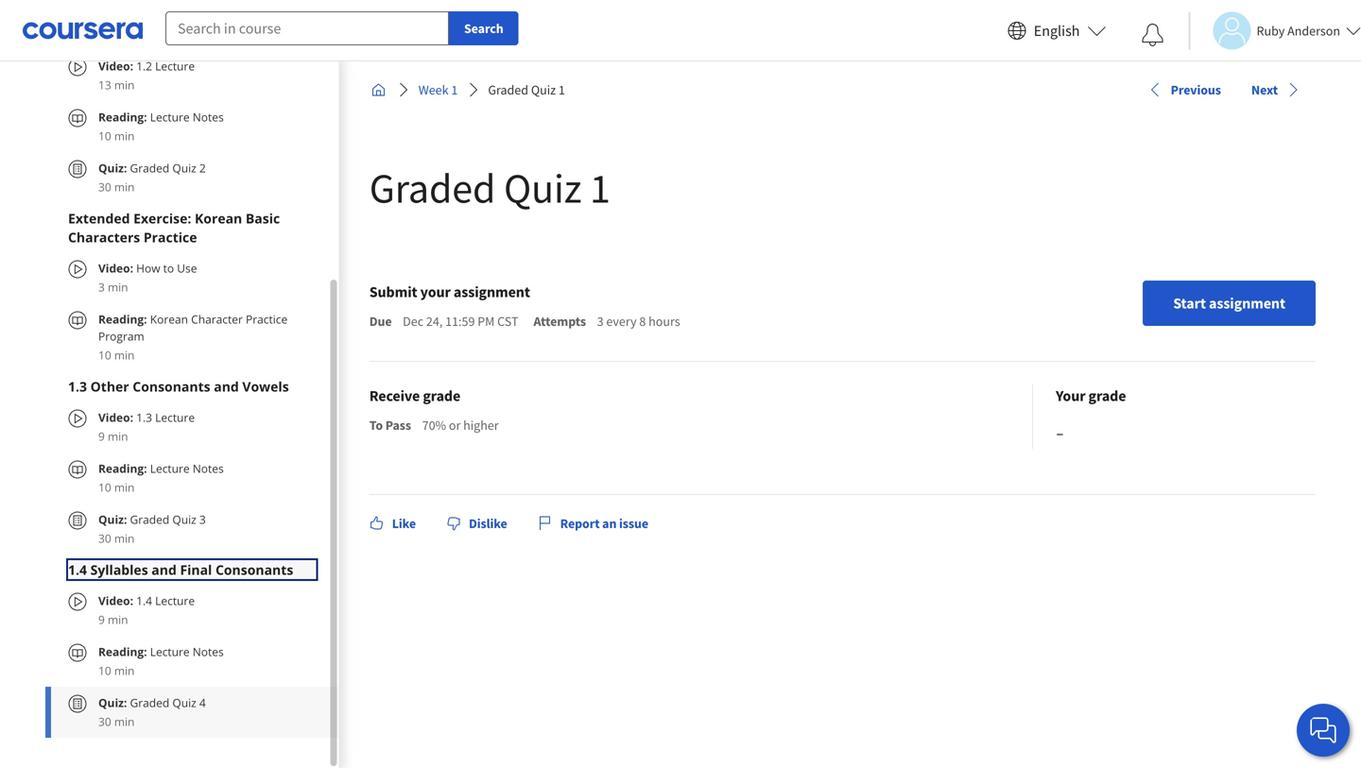Task type: describe. For each thing, give the bounding box(es) containing it.
pass
[[385, 417, 411, 434]]

4
[[199, 695, 206, 711]]

issue
[[619, 515, 649, 532]]

your
[[1056, 387, 1086, 406]]

korean character practice program
[[98, 312, 288, 344]]

graded for 1.3 lecture
[[130, 512, 169, 528]]

ruby anderson
[[1257, 22, 1341, 39]]

30 for quiz: graded quiz 3 30 min
[[98, 531, 111, 546]]

70% or higher
[[422, 417, 499, 434]]

search
[[464, 20, 504, 37]]

reading: for 1.4 lecture
[[98, 644, 147, 660]]

exercise:
[[133, 209, 191, 227]]

use
[[177, 260, 197, 276]]

notes for video: 1.2 lecture 13 min
[[193, 109, 224, 125]]

video: for video: 1.4 lecture 9 min
[[98, 593, 133, 609]]

10 for video: 1.4 lecture 9 min
[[98, 663, 111, 679]]

home image
[[371, 82, 386, 97]]

report
[[560, 515, 600, 532]]

ruby anderson button
[[1189, 12, 1361, 50]]

quiz: for quiz: graded quiz 4 30 min
[[98, 695, 127, 711]]

due
[[369, 313, 392, 330]]

2 10 from the top
[[98, 347, 111, 363]]

graded for 1.4 lecture
[[130, 695, 169, 711]]

assignment inside button
[[1209, 294, 1286, 313]]

1.4 syllables and final consonants
[[68, 561, 293, 579]]

reading: lecture notes 10 min for graded quiz 4
[[98, 644, 224, 679]]

like
[[392, 515, 416, 532]]

10 for video: 1.2 lecture 13 min
[[98, 128, 111, 144]]

other
[[90, 378, 129, 396]]

Search in course text field
[[165, 11, 449, 45]]

video: 1.4 lecture 9 min
[[98, 593, 195, 628]]

70%
[[422, 417, 446, 434]]

10 for video: 1.3 lecture 9 min
[[98, 480, 111, 495]]

final
[[180, 561, 212, 579]]

9 for video: 1.4 lecture 9 min
[[98, 612, 105, 628]]

30 for quiz: graded quiz 4 30 min
[[98, 714, 111, 730]]

quiz for video: 1.3 lecture 9 min
[[172, 512, 196, 528]]

and inside "dropdown button"
[[214, 378, 239, 396]]

grade for receive grade
[[423, 387, 461, 406]]

dislike button
[[439, 507, 515, 541]]

quiz for video: 1.4 lecture 9 min
[[172, 695, 196, 711]]

min inside quiz: graded quiz 3 30 min
[[114, 531, 135, 546]]

video: for video: 1.2 lecture 13 min
[[98, 58, 133, 74]]

extended exercise: korean basic characters practice
[[68, 209, 280, 246]]

dec 24, 11:59 pm cst
[[403, 313, 519, 330]]

submit
[[369, 283, 417, 302]]

reading: lecture notes 10 min for graded quiz 2
[[98, 109, 224, 144]]

basic
[[246, 209, 280, 227]]

receive grade
[[369, 387, 461, 406]]

notes for video: 1.4 lecture 9 min
[[193, 644, 224, 660]]

24,
[[426, 313, 443, 330]]

cst
[[497, 313, 519, 330]]

start assignment button
[[1143, 281, 1316, 326]]

practice inside korean character practice program
[[246, 312, 288, 327]]

how
[[136, 260, 160, 276]]

2 reading: from the top
[[98, 312, 150, 327]]

reading: for 1.2 lecture
[[98, 109, 147, 125]]

min inside quiz: graded quiz 2 30 min
[[114, 179, 135, 195]]

dislike
[[469, 515, 507, 532]]

graded for 1.2 lecture
[[130, 160, 169, 176]]

next
[[1252, 81, 1278, 98]]

attempts
[[534, 313, 586, 330]]

english
[[1034, 21, 1080, 40]]

consonants inside "dropdown button"
[[133, 378, 210, 396]]

vowels
[[242, 378, 289, 396]]

program
[[98, 329, 144, 344]]

character
[[191, 312, 243, 327]]

dec
[[403, 313, 424, 330]]

your
[[420, 283, 451, 302]]

9 for video: 1.3 lecture 9 min
[[98, 429, 105, 444]]

start
[[1173, 294, 1206, 313]]

-
[[1056, 416, 1064, 449]]

lecture inside video: 1.2 lecture 13 min
[[155, 58, 195, 74]]

receive
[[369, 387, 420, 406]]

week 1 link
[[411, 73, 465, 107]]

quiz: graded quiz 3 30 min
[[98, 512, 206, 546]]

10 min
[[98, 347, 135, 363]]

characters
[[68, 228, 140, 246]]

0 horizontal spatial 1
[[451, 81, 458, 98]]

1.3 other consonants and vowels button
[[68, 377, 316, 396]]

higher
[[463, 417, 499, 434]]

3 inside quiz: graded quiz 3 30 min
[[199, 512, 206, 528]]

coursera image
[[23, 15, 143, 46]]



Task type: locate. For each thing, give the bounding box(es) containing it.
0 vertical spatial graded quiz 1
[[488, 81, 565, 98]]

graded inside quiz: graded quiz 2 30 min
[[130, 160, 169, 176]]

10 up quiz: graded quiz 4 30 min
[[98, 663, 111, 679]]

1.4 down syllables
[[136, 593, 152, 609]]

video: up 13
[[98, 58, 133, 74]]

1 vertical spatial graded quiz 1
[[369, 162, 611, 214]]

3
[[98, 279, 105, 295], [597, 313, 604, 330], [199, 512, 206, 528]]

1.4
[[68, 561, 87, 579], [136, 593, 152, 609]]

3 notes from the top
[[193, 644, 224, 660]]

30 inside quiz: graded quiz 3 30 min
[[98, 531, 111, 546]]

quiz inside quiz: graded quiz 2 30 min
[[172, 160, 196, 176]]

1 vertical spatial and
[[152, 561, 177, 579]]

3 inside video: how to use 3 min
[[98, 279, 105, 295]]

report an issue button
[[530, 507, 656, 541]]

grade for your grade
[[1089, 387, 1126, 406]]

3 quiz: from the top
[[98, 695, 127, 711]]

2 reading: lecture notes 10 min from the top
[[98, 461, 224, 495]]

3 reading: from the top
[[98, 461, 147, 476]]

korean inside extended exercise: korean basic characters practice
[[195, 209, 242, 227]]

lecture down 1.4 syllables and final consonants
[[155, 593, 195, 609]]

30 inside quiz: graded quiz 4 30 min
[[98, 714, 111, 730]]

4 video: from the top
[[98, 593, 133, 609]]

9 inside video: 1.3 lecture 9 min
[[98, 429, 105, 444]]

1 horizontal spatial consonants
[[216, 561, 293, 579]]

8
[[639, 313, 646, 330]]

quiz: inside quiz: graded quiz 2 30 min
[[98, 160, 127, 176]]

1.3 inside video: 1.3 lecture 9 min
[[136, 410, 152, 425]]

or
[[449, 417, 461, 434]]

and left "vowels"
[[214, 378, 239, 396]]

extended
[[68, 209, 130, 227]]

1
[[451, 81, 458, 98], [559, 81, 565, 98], [590, 162, 611, 214]]

your grade
[[1056, 387, 1126, 406]]

1 horizontal spatial 1.4
[[136, 593, 152, 609]]

0 vertical spatial 30
[[98, 179, 111, 195]]

korean left basic
[[195, 209, 242, 227]]

1 vertical spatial practice
[[246, 312, 288, 327]]

ruby
[[1257, 22, 1285, 39]]

hours
[[649, 313, 680, 330]]

report an issue
[[560, 515, 649, 532]]

min inside video: 1.3 lecture 9 min
[[108, 429, 128, 444]]

week 1
[[419, 81, 458, 98]]

30
[[98, 179, 111, 195], [98, 531, 111, 546], [98, 714, 111, 730]]

0 vertical spatial quiz:
[[98, 160, 127, 176]]

0 horizontal spatial 3
[[98, 279, 105, 295]]

0 horizontal spatial 1.3
[[68, 378, 87, 396]]

and inside dropdown button
[[152, 561, 177, 579]]

lecture
[[155, 58, 195, 74], [150, 109, 190, 125], [155, 410, 195, 425], [150, 461, 190, 476], [155, 593, 195, 609], [150, 644, 190, 660]]

reading: for 1.3 lecture
[[98, 461, 147, 476]]

reading: up program
[[98, 312, 150, 327]]

3 reading: lecture notes 10 min from the top
[[98, 644, 224, 679]]

notes up 4
[[193, 644, 224, 660]]

and left 'final'
[[152, 561, 177, 579]]

practice right character
[[246, 312, 288, 327]]

1 quiz: from the top
[[98, 160, 127, 176]]

10 down 13
[[98, 128, 111, 144]]

video: for video: how to use 3 min
[[98, 260, 133, 276]]

min inside video: how to use 3 min
[[108, 279, 128, 295]]

10 up quiz: graded quiz 3 30 min
[[98, 480, 111, 495]]

0 vertical spatial 9
[[98, 429, 105, 444]]

1 vertical spatial reading: lecture notes 10 min
[[98, 461, 224, 495]]

1 reading: lecture notes 10 min from the top
[[98, 109, 224, 144]]

1 10 from the top
[[98, 128, 111, 144]]

reading: lecture notes 10 min
[[98, 109, 224, 144], [98, 461, 224, 495], [98, 644, 224, 679]]

grade
[[423, 387, 461, 406], [1089, 387, 1126, 406]]

reading: lecture notes 10 min up quiz: graded quiz 3 30 min
[[98, 461, 224, 495]]

practice inside extended exercise: korean basic characters practice
[[144, 228, 197, 246]]

2
[[199, 160, 206, 176]]

to
[[369, 417, 383, 434]]

0 vertical spatial practice
[[144, 228, 197, 246]]

and
[[214, 378, 239, 396], [152, 561, 177, 579]]

graded quiz 1 link
[[481, 73, 573, 107]]

2 grade from the left
[[1089, 387, 1126, 406]]

1 horizontal spatial and
[[214, 378, 239, 396]]

1 reading: from the top
[[98, 109, 147, 125]]

1 grade from the left
[[423, 387, 461, 406]]

11:59
[[445, 313, 475, 330]]

next button
[[1244, 73, 1308, 107]]

quiz: inside quiz: graded quiz 3 30 min
[[98, 512, 127, 528]]

search button
[[449, 11, 519, 45]]

extended exercise: korean basic characters practice button
[[68, 209, 316, 247]]

week
[[419, 81, 449, 98]]

3 left every
[[597, 313, 604, 330]]

reading: lecture notes 10 min up quiz: graded quiz 2 30 min
[[98, 109, 224, 144]]

30 for quiz: graded quiz 2 30 min
[[98, 179, 111, 195]]

notes up 2
[[193, 109, 224, 125]]

korean inside korean character practice program
[[150, 312, 188, 327]]

2 vertical spatial 3
[[199, 512, 206, 528]]

reading: down video: 1.3 lecture 9 min
[[98, 461, 147, 476]]

2 vertical spatial quiz:
[[98, 695, 127, 711]]

submit your assignment
[[369, 283, 530, 302]]

consonants
[[133, 378, 210, 396], [216, 561, 293, 579]]

0 horizontal spatial korean
[[150, 312, 188, 327]]

0 vertical spatial consonants
[[133, 378, 210, 396]]

2 9 from the top
[[98, 612, 105, 628]]

pm
[[478, 313, 495, 330]]

video: how to use 3 min
[[98, 260, 197, 295]]

video: inside video: 1.3 lecture 9 min
[[98, 410, 133, 425]]

grade up 70%
[[423, 387, 461, 406]]

show notifications image
[[1142, 24, 1164, 46]]

0 horizontal spatial assignment
[[454, 283, 530, 302]]

assignment right start
[[1209, 294, 1286, 313]]

assignment up pm
[[454, 283, 530, 302]]

graded inside quiz: graded quiz 4 30 min
[[130, 695, 169, 711]]

graded quiz 1
[[488, 81, 565, 98], [369, 162, 611, 214]]

1 video: from the top
[[98, 58, 133, 74]]

video: for video: 1.3 lecture 9 min
[[98, 410, 133, 425]]

1 vertical spatial 9
[[98, 612, 105, 628]]

quiz
[[531, 81, 556, 98], [172, 160, 196, 176], [504, 162, 582, 214], [172, 512, 196, 528], [172, 695, 196, 711]]

1.2
[[136, 58, 152, 74]]

1 vertical spatial notes
[[193, 461, 224, 476]]

9 down other
[[98, 429, 105, 444]]

reading:
[[98, 109, 147, 125], [98, 312, 150, 327], [98, 461, 147, 476], [98, 644, 147, 660]]

grade right your
[[1089, 387, 1126, 406]]

0 vertical spatial 3
[[98, 279, 105, 295]]

quiz: up extended
[[98, 160, 127, 176]]

1 horizontal spatial grade
[[1089, 387, 1126, 406]]

video: 1.2 lecture 13 min
[[98, 58, 195, 93]]

1 vertical spatial 1.3
[[136, 410, 152, 425]]

3 every 8 hours
[[597, 313, 680, 330]]

9 inside video: 1.4 lecture 9 min
[[98, 612, 105, 628]]

2 notes from the top
[[193, 461, 224, 476]]

1 vertical spatial 3
[[597, 313, 604, 330]]

quiz: for quiz: graded quiz 3 30 min
[[98, 512, 127, 528]]

quiz: for quiz: graded quiz 2 30 min
[[98, 160, 127, 176]]

0 vertical spatial reading: lecture notes 10 min
[[98, 109, 224, 144]]

1 vertical spatial consonants
[[216, 561, 293, 579]]

4 reading: from the top
[[98, 644, 147, 660]]

min inside video: 1.4 lecture 9 min
[[108, 612, 128, 628]]

min inside video: 1.2 lecture 13 min
[[114, 77, 135, 93]]

quiz: up syllables
[[98, 512, 127, 528]]

1.3 down 1.3 other consonants and vowels
[[136, 410, 152, 425]]

chat with us image
[[1308, 716, 1339, 746]]

0 horizontal spatial and
[[152, 561, 177, 579]]

0 horizontal spatial practice
[[144, 228, 197, 246]]

1.4 inside dropdown button
[[68, 561, 87, 579]]

1.4 left syllables
[[68, 561, 87, 579]]

previous button
[[1141, 73, 1229, 107]]

assignment
[[454, 283, 530, 302], [1209, 294, 1286, 313]]

to pass
[[369, 417, 411, 434]]

2 horizontal spatial 3
[[597, 313, 604, 330]]

2 quiz: from the top
[[98, 512, 127, 528]]

video:
[[98, 58, 133, 74], [98, 260, 133, 276], [98, 410, 133, 425], [98, 593, 133, 609]]

consonants up video: 1.3 lecture 9 min
[[133, 378, 210, 396]]

practice down exercise:
[[144, 228, 197, 246]]

korean
[[195, 209, 242, 227], [150, 312, 188, 327]]

1.3
[[68, 378, 87, 396], [136, 410, 152, 425]]

0 vertical spatial 1.4
[[68, 561, 87, 579]]

1 vertical spatial 30
[[98, 531, 111, 546]]

0 horizontal spatial consonants
[[133, 378, 210, 396]]

an
[[602, 515, 617, 532]]

to
[[163, 260, 174, 276]]

2 30 from the top
[[98, 531, 111, 546]]

3 30 from the top
[[98, 714, 111, 730]]

1 horizontal spatial 3
[[199, 512, 206, 528]]

video: inside video: 1.4 lecture 9 min
[[98, 593, 133, 609]]

13
[[98, 77, 111, 93]]

quiz inside quiz: graded quiz 4 30 min
[[172, 695, 196, 711]]

lecture inside video: 1.3 lecture 9 min
[[155, 410, 195, 425]]

lecture down 1.3 other consonants and vowels
[[155, 410, 195, 425]]

consonants inside dropdown button
[[216, 561, 293, 579]]

1 notes from the top
[[193, 109, 224, 125]]

reading: down 13
[[98, 109, 147, 125]]

video: inside video: how to use 3 min
[[98, 260, 133, 276]]

graded
[[488, 81, 529, 98], [130, 160, 169, 176], [369, 162, 496, 214], [130, 512, 169, 528], [130, 695, 169, 711]]

1 horizontal spatial practice
[[246, 312, 288, 327]]

3 video: from the top
[[98, 410, 133, 425]]

quiz: inside quiz: graded quiz 4 30 min
[[98, 695, 127, 711]]

like button
[[362, 507, 424, 541]]

min inside quiz: graded quiz 4 30 min
[[114, 714, 135, 730]]

lecture down video: 1.2 lecture 13 min
[[150, 109, 190, 125]]

lecture down video: 1.4 lecture 9 min
[[150, 644, 190, 660]]

lecture down video: 1.3 lecture 9 min
[[150, 461, 190, 476]]

0 horizontal spatial 1.4
[[68, 561, 87, 579]]

1.3 other consonants and vowels
[[68, 378, 289, 396]]

1.4 inside video: 1.4 lecture 9 min
[[136, 593, 152, 609]]

quiz: graded quiz 4 30 min
[[98, 695, 206, 730]]

0 vertical spatial notes
[[193, 109, 224, 125]]

0 vertical spatial korean
[[195, 209, 242, 227]]

every
[[606, 313, 637, 330]]

1 horizontal spatial 1
[[559, 81, 565, 98]]

0 vertical spatial and
[[214, 378, 239, 396]]

korean down video: how to use 3 min
[[150, 312, 188, 327]]

consonants right 'final'
[[216, 561, 293, 579]]

3 10 from the top
[[98, 480, 111, 495]]

2 vertical spatial 30
[[98, 714, 111, 730]]

1 9 from the top
[[98, 429, 105, 444]]

previous
[[1171, 81, 1221, 98]]

1 vertical spatial korean
[[150, 312, 188, 327]]

video: 1.3 lecture 9 min
[[98, 410, 195, 444]]

lecture inside video: 1.4 lecture 9 min
[[155, 593, 195, 609]]

3 up 'final'
[[199, 512, 206, 528]]

video: inside video: 1.2 lecture 13 min
[[98, 58, 133, 74]]

1.3 left other
[[68, 378, 87, 396]]

graded inside quiz: graded quiz 3 30 min
[[130, 512, 169, 528]]

10
[[98, 128, 111, 144], [98, 347, 111, 363], [98, 480, 111, 495], [98, 663, 111, 679]]

notes
[[193, 109, 224, 125], [193, 461, 224, 476], [193, 644, 224, 660]]

10 down program
[[98, 347, 111, 363]]

quiz: graded quiz 2 30 min
[[98, 160, 206, 195]]

quiz for video: 1.2 lecture 13 min
[[172, 160, 196, 176]]

0 vertical spatial 1.3
[[68, 378, 87, 396]]

english button
[[1000, 0, 1114, 61]]

1 horizontal spatial 1.3
[[136, 410, 152, 425]]

quiz: left 4
[[98, 695, 127, 711]]

video: down other
[[98, 410, 133, 425]]

1 vertical spatial 1.4
[[136, 593, 152, 609]]

2 horizontal spatial 1
[[590, 162, 611, 214]]

notes down video: 1.3 lecture 9 min
[[193, 461, 224, 476]]

anderson
[[1288, 22, 1341, 39]]

30 inside quiz: graded quiz 2 30 min
[[98, 179, 111, 195]]

1 horizontal spatial korean
[[195, 209, 242, 227]]

2 video: from the top
[[98, 260, 133, 276]]

1.3 inside "dropdown button"
[[68, 378, 87, 396]]

reading: lecture notes 10 min up quiz: graded quiz 4 30 min
[[98, 644, 224, 679]]

0 horizontal spatial grade
[[423, 387, 461, 406]]

1 horizontal spatial assignment
[[1209, 294, 1286, 313]]

reading: down video: 1.4 lecture 9 min
[[98, 644, 147, 660]]

syllables
[[90, 561, 148, 579]]

4 10 from the top
[[98, 663, 111, 679]]

1.4 syllables and final consonants button
[[68, 561, 316, 580]]

3 down characters
[[98, 279, 105, 295]]

2 vertical spatial notes
[[193, 644, 224, 660]]

reading: lecture notes 10 min for graded quiz 3
[[98, 461, 224, 495]]

quiz inside quiz: graded quiz 3 30 min
[[172, 512, 196, 528]]

lecture right 1.2
[[155, 58, 195, 74]]

quiz:
[[98, 160, 127, 176], [98, 512, 127, 528], [98, 695, 127, 711]]

1 30 from the top
[[98, 179, 111, 195]]

notes for video: 1.3 lecture 9 min
[[193, 461, 224, 476]]

2 vertical spatial reading: lecture notes 10 min
[[98, 644, 224, 679]]

1 vertical spatial quiz:
[[98, 512, 127, 528]]

start assignment
[[1173, 294, 1286, 313]]

9 down syllables
[[98, 612, 105, 628]]

video: down syllables
[[98, 593, 133, 609]]

video: left how
[[98, 260, 133, 276]]

9
[[98, 429, 105, 444], [98, 612, 105, 628]]



Task type: vqa. For each thing, say whether or not it's contained in the screenshot.


